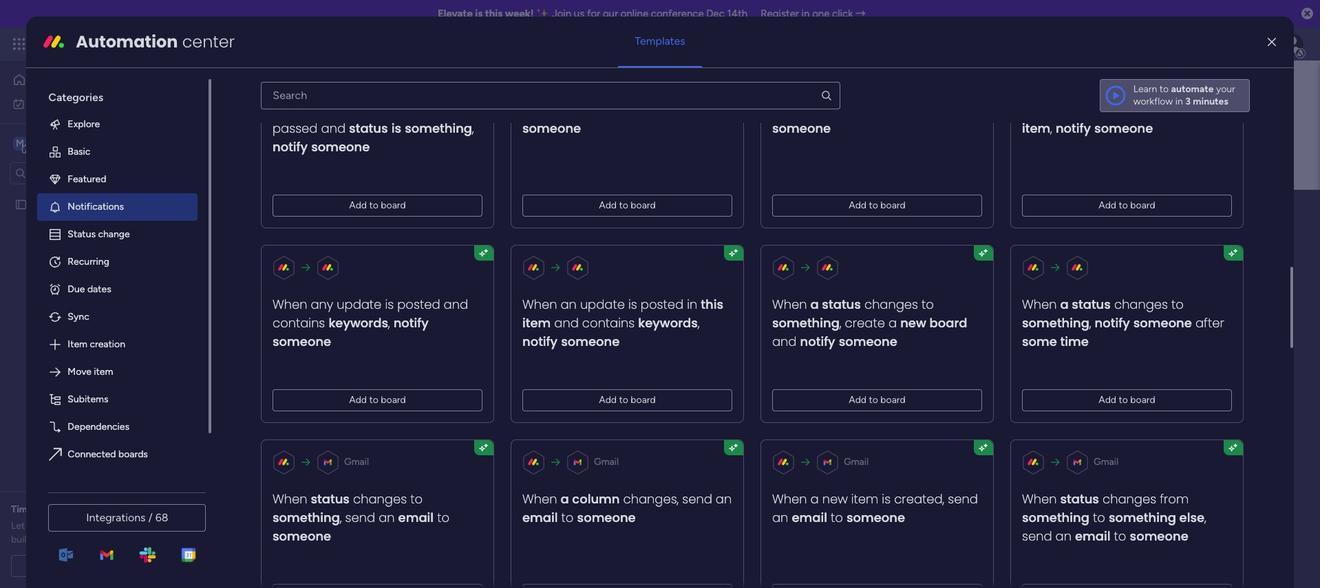 Task type: locate. For each thing, give the bounding box(es) containing it.
1 horizontal spatial work
[[111, 36, 136, 52]]

move
[[68, 366, 91, 378]]

a inside the when a column changes, send an email to someone
[[561, 491, 569, 508]]

update up keywords , notify someone
[[337, 296, 382, 313]]

recent
[[260, 278, 295, 291]]

1 horizontal spatial any
[[811, 101, 834, 118]]

1 vertical spatial this item
[[523, 296, 724, 332]]

when an update is posted in up , notify someone
[[1023, 101, 1201, 118]]

move item
[[68, 366, 113, 378]]

posted for keywords , notify someone
[[398, 296, 441, 313]]

is right "you"
[[385, 296, 394, 313]]

0 horizontal spatial this item
[[523, 296, 724, 332]]

option down the featured
[[0, 192, 176, 195]]

, inside ', send an'
[[1205, 509, 1207, 527]]

, inside status is something , notify someone
[[473, 120, 474, 137]]

main right "workspace" image
[[32, 137, 56, 150]]

2 keywords from the left
[[639, 315, 698, 332]]

1 vertical spatial boards
[[118, 449, 148, 460]]

boards for recent boards
[[297, 278, 331, 291]]

and inside has passed and
[[321, 120, 346, 137]]

register in one click → link
[[761, 8, 866, 20]]

posted,
[[898, 101, 942, 118]]

, inside , someone
[[631, 101, 633, 118]]

something inside the when status changes to something , send an email to someone
[[273, 509, 340, 527]]

test for public board image
[[283, 343, 301, 354]]

register in one click →
[[761, 8, 866, 20]]

0 vertical spatial for
[[587, 8, 601, 20]]

send inside the when status changes to something , send an email to someone
[[346, 509, 376, 527]]

when an update is posted in up and contains keywords , notify someone
[[523, 296, 701, 313]]

new inside when a status changes to something , create a new board and notify someone
[[901, 315, 927, 332]]

notify
[[1056, 120, 1092, 137], [273, 138, 308, 155], [394, 315, 429, 332], [1095, 315, 1131, 332], [523, 333, 558, 350], [801, 333, 836, 350]]

, inside the when status changes to something , send an email to someone
[[340, 509, 342, 527]]

→
[[856, 8, 866, 20]]

2 horizontal spatial posted
[[1141, 101, 1184, 118]]

status inside when a status changes to something , notify someone after some time
[[1073, 296, 1111, 313]]

0 horizontal spatial any
[[311, 296, 334, 313]]

automate
[[1172, 83, 1214, 95]]

work inside button
[[46, 97, 67, 109]]

contains inside and contains keywords , notify someone
[[583, 315, 635, 332]]

time
[[11, 504, 33, 516]]

for right time
[[35, 504, 48, 516]]

0 horizontal spatial main
[[32, 137, 56, 150]]

meeting
[[95, 560, 131, 572]]

0 vertical spatial option
[[0, 192, 176, 195]]

monday
[[61, 36, 108, 52]]

is inside 'when any update is posted and contains'
[[385, 296, 394, 313]]

test
[[32, 199, 50, 210], [283, 343, 301, 354]]

1 horizontal spatial this item
[[1023, 101, 1224, 137]]

0 vertical spatial this item
[[1023, 101, 1224, 137]]

when inside 'when a new item is created, send an'
[[773, 491, 807, 508]]

recently
[[412, 311, 447, 322]]

, inside when a status changes to something , create a new board and notify someone
[[840, 315, 842, 332]]

changes inside when a status changes to something , create a new board and notify someone
[[865, 296, 919, 313]]

1 horizontal spatial boards
[[297, 278, 331, 291]]

item inside option
[[94, 366, 113, 378]]

one
[[813, 8, 830, 20]]

0 vertical spatial work
[[111, 36, 136, 52]]

work
[[111, 36, 136, 52], [46, 97, 67, 109]]

this item
[[1023, 101, 1224, 137], [523, 296, 724, 332]]

contains
[[273, 315, 325, 332], [583, 315, 635, 332]]

search image
[[820, 89, 833, 102]]

plans
[[260, 38, 282, 50]]

any inside the "when any update is posted, someone"
[[811, 101, 834, 118]]

column
[[573, 491, 620, 508]]

when
[[773, 101, 807, 118], [1023, 101, 1057, 118], [273, 296, 308, 313], [523, 296, 558, 313], [773, 296, 807, 313], [1023, 296, 1057, 313], [273, 491, 308, 508], [523, 491, 558, 508], [773, 491, 807, 508], [1023, 491, 1057, 508]]

notifications option
[[37, 193, 198, 221]]

1 horizontal spatial new
[[901, 315, 927, 332]]

when an update is posted in for keywords
[[523, 296, 701, 313]]

gmail up column
[[594, 456, 619, 468]]

1 horizontal spatial posted
[[641, 296, 684, 313]]

schedule
[[45, 560, 85, 572]]

email inside the when status changes to something , send an email to someone
[[399, 509, 434, 527]]

0 horizontal spatial main workspace
[[32, 137, 113, 150]]

Search for a column type search field
[[261, 82, 840, 109]]

work right monday
[[111, 36, 136, 52]]

contains inside 'when any update is posted and contains'
[[273, 315, 325, 332]]

boards down dependencies option
[[118, 449, 148, 460]]

gmail up when status changes from something to something else
[[1094, 456, 1119, 468]]

, inside when a status changes to something , notify someone after some time
[[1090, 315, 1092, 332]]

gmail up 'when a new item is created, send an'
[[844, 456, 869, 468]]

is left posted,
[[885, 101, 894, 118]]

1 horizontal spatial email to someone
[[1076, 528, 1189, 545]]

to inside when a status changes to something , notify someone after some time
[[1172, 296, 1184, 313]]

main workspace down the explore
[[32, 137, 113, 150]]

to inside when a status changes to something , create a new board and notify someone
[[922, 296, 935, 313]]

item creation
[[68, 339, 125, 350]]

an inside 'when a new item is created, send an'
[[773, 509, 789, 527]]

any
[[811, 101, 834, 118], [311, 296, 334, 313]]

someone inside status is something , notify someone
[[312, 138, 370, 155]]

an inside the when status changes to something , send an email to someone
[[379, 509, 395, 527]]

1 vertical spatial work
[[46, 97, 67, 109]]

basic option
[[37, 138, 198, 166]]

posted right "you"
[[398, 296, 441, 313]]

item
[[68, 339, 87, 350]]

this item for notify
[[1023, 101, 1224, 137]]

0 horizontal spatial keywords
[[329, 315, 389, 332]]

a
[[811, 296, 819, 313], [1061, 296, 1069, 313], [889, 315, 897, 332], [561, 491, 569, 508], [811, 491, 819, 508], [88, 560, 93, 572]]

workspace
[[58, 137, 113, 150], [402, 195, 520, 226], [362, 229, 409, 240], [477, 311, 524, 322]]

notify inside and contains keywords , notify someone
[[523, 333, 558, 350]]

see plans button
[[222, 34, 289, 54]]

posted inside 'when any update is posted and contains'
[[398, 296, 441, 313]]

review up what
[[95, 504, 124, 516]]

1 horizontal spatial contains
[[583, 315, 635, 332]]

test inside list box
[[32, 199, 50, 210]]

an inside time for an expert review let our experts review what you've built so far. free of charge
[[50, 504, 61, 516]]

categories heading
[[37, 79, 198, 111]]

0 vertical spatial review
[[95, 504, 124, 516]]

0 vertical spatial test
[[32, 199, 50, 210]]

1 horizontal spatial keywords
[[639, 315, 698, 332]]

when inside when a status changes to something , create a new board and notify someone
[[773, 296, 807, 313]]

status change option
[[37, 221, 198, 248]]

/
[[148, 512, 153, 525]]

to
[[1160, 83, 1169, 95], [370, 200, 379, 211], [620, 200, 629, 211], [870, 200, 879, 211], [1119, 200, 1129, 211], [922, 296, 935, 313], [1172, 296, 1184, 313], [370, 394, 379, 406], [620, 394, 629, 406], [870, 394, 879, 406], [1119, 394, 1129, 406], [411, 491, 423, 508], [438, 509, 450, 527], [562, 509, 574, 527], [831, 509, 844, 527], [1094, 509, 1106, 527], [1115, 528, 1127, 545]]

when status changes from something to something else
[[1023, 491, 1205, 527]]

0 horizontal spatial when an update is posted in
[[523, 296, 701, 313]]

a for notify
[[1061, 296, 1069, 313]]

status
[[349, 120, 388, 137], [823, 296, 862, 313], [1073, 296, 1111, 313], [311, 491, 350, 508], [1061, 491, 1100, 508]]

something
[[405, 120, 473, 137], [773, 315, 840, 332], [1023, 315, 1090, 332], [273, 509, 340, 527], [1023, 509, 1090, 527], [1109, 509, 1177, 527]]

Main workspace field
[[340, 195, 1265, 226]]

email
[[399, 509, 434, 527], [523, 509, 558, 527], [792, 509, 828, 527], [1076, 528, 1111, 545]]

main inside workspace selection element
[[32, 137, 56, 150]]

1 vertical spatial main
[[344, 195, 397, 226]]

schedule a meeting button
[[11, 556, 165, 578]]

center
[[182, 30, 235, 53]]

1 horizontal spatial our
[[603, 8, 618, 20]]

built
[[11, 534, 30, 546]]

0 vertical spatial email to someone
[[792, 509, 906, 527]]

for right us
[[587, 8, 601, 20]]

2 contains from the left
[[583, 315, 635, 332]]

test right public board image
[[283, 343, 301, 354]]

0 horizontal spatial work
[[46, 97, 67, 109]]

time for an expert review let our experts review what you've built so far. free of charge
[[11, 504, 161, 546]]

has
[[429, 101, 452, 118]]

someone inside when a status changes to something , create a new board and notify someone
[[839, 333, 898, 350]]

connected
[[68, 449, 116, 460]]

visited
[[381, 311, 409, 322]]

main workspace up description at top left
[[344, 195, 520, 226]]

0 horizontal spatial posted
[[398, 296, 441, 313]]

if
[[387, 101, 393, 118]]

boards for connected boards
[[118, 449, 148, 460]]

gmail for changes from
[[1094, 456, 1119, 468]]

a inside when a status changes to something , notify someone after some time
[[1061, 296, 1069, 313]]

home
[[32, 74, 58, 85]]

keywords
[[329, 315, 389, 332], [639, 315, 698, 332]]

dependencies
[[68, 421, 129, 433]]

something inside status is something , notify someone
[[405, 120, 473, 137]]

from
[[1161, 491, 1189, 508]]

new inside 'when a new item is created, send an'
[[823, 491, 848, 508]]

1 vertical spatial main workspace
[[344, 195, 520, 226]]

,
[[381, 101, 383, 118], [631, 101, 633, 118], [473, 120, 474, 137], [1051, 120, 1053, 137], [389, 315, 390, 332], [698, 315, 700, 332], [840, 315, 842, 332], [1090, 315, 1092, 332], [340, 509, 342, 527], [1205, 509, 1207, 527]]

1 contains from the left
[[273, 315, 325, 332]]

3 minutes
[[1186, 96, 1229, 107]]

option
[[0, 192, 176, 195], [37, 469, 198, 496]]

creation
[[90, 339, 125, 350]]

what
[[109, 521, 131, 532]]

1 vertical spatial email to someone
[[1076, 528, 1189, 545]]

public board image
[[14, 198, 28, 211]]

for inside time for an expert review let our experts review what you've built so far. free of charge
[[35, 504, 48, 516]]

something inside when a status changes to something , notify someone after some time
[[1023, 315, 1090, 332]]

far.
[[45, 534, 59, 546]]

a inside button
[[88, 560, 93, 572]]

is down learn
[[1129, 101, 1138, 118]]

1 horizontal spatial main
[[344, 195, 397, 226]]

our left online
[[603, 8, 618, 20]]

68
[[155, 512, 168, 525]]

gmail for changes to
[[345, 456, 369, 468]]

0 vertical spatial main
[[32, 137, 56, 150]]

send
[[683, 491, 713, 508], [949, 491, 979, 508], [346, 509, 376, 527], [1023, 528, 1053, 545]]

test right public board icon
[[32, 199, 50, 210]]

new
[[901, 315, 927, 332], [823, 491, 848, 508]]

when any update is posted and contains
[[273, 296, 468, 332]]

0 horizontal spatial new
[[823, 491, 848, 508]]

1 vertical spatial test
[[283, 343, 301, 354]]

integrations
[[86, 512, 146, 525]]

main up add workspace description at top left
[[344, 195, 397, 226]]

1 horizontal spatial for
[[587, 8, 601, 20]]

automation
[[76, 30, 178, 53]]

sync
[[68, 311, 89, 323]]

automation  center image
[[43, 31, 65, 53]]

dates
[[87, 284, 111, 295]]

update inside the "when any update is posted, someone"
[[837, 101, 882, 118]]

is inside status is something , notify someone
[[392, 120, 402, 137]]

click
[[833, 8, 853, 20]]

boards right recent at the top
[[297, 278, 331, 291]]

is right elevate
[[475, 8, 483, 20]]

None search field
[[261, 82, 840, 109]]

0 horizontal spatial contains
[[273, 315, 325, 332]]

0 horizontal spatial test
[[32, 199, 50, 210]]

add to board button
[[273, 195, 483, 217], [523, 195, 733, 217], [773, 195, 983, 217], [1023, 195, 1233, 217], [273, 390, 483, 412], [523, 390, 733, 412], [773, 390, 983, 412], [1023, 390, 1233, 412]]

is up and contains keywords , notify someone
[[629, 296, 638, 313]]

categories
[[48, 91, 103, 104]]

in inside your workflow in
[[1176, 96, 1183, 107]]

, notify someone
[[1051, 120, 1154, 137]]

passed
[[273, 120, 318, 137]]

, inside keywords , notify someone
[[389, 315, 390, 332]]

work right my
[[46, 97, 67, 109]]

change
[[98, 228, 130, 240]]

1 horizontal spatial test
[[283, 343, 301, 354]]

1 vertical spatial when an update is posted in
[[523, 296, 701, 313]]

2 gmail from the left
[[594, 456, 619, 468]]

posted down learn to automate
[[1141, 101, 1184, 118]]

0 horizontal spatial boards
[[118, 449, 148, 460]]

our
[[603, 8, 618, 20], [27, 521, 42, 532]]

this item for keywords
[[523, 296, 724, 332]]

0 vertical spatial main workspace
[[32, 137, 113, 150]]

boards inside option
[[118, 449, 148, 460]]

✨
[[537, 8, 550, 20]]

dashboards
[[310, 311, 360, 322]]

send inside 'when a new item is created, send an'
[[949, 491, 979, 508]]

gmail up the when status changes to something , send an email to someone
[[345, 456, 369, 468]]

and
[[321, 120, 346, 137], [444, 296, 468, 313], [292, 311, 308, 322], [555, 315, 579, 332], [773, 333, 797, 350]]

1 horizontal spatial when an update is posted in
[[1023, 101, 1201, 118]]

and inside when a status changes to something , create a new board and notify someone
[[773, 333, 797, 350]]

Search in workspace field
[[29, 165, 115, 181]]

connected boards option
[[37, 441, 198, 469]]

option down connected boards
[[37, 469, 198, 496]]

review up of
[[78, 521, 107, 532]]

1 vertical spatial for
[[35, 504, 48, 516]]

1 vertical spatial any
[[311, 296, 334, 313]]

a inside 'when a new item is created, send an'
[[811, 491, 819, 508]]

status
[[68, 228, 96, 240]]

update up , notify someone
[[1080, 101, 1125, 118]]

add
[[350, 200, 367, 211], [599, 200, 617, 211], [849, 200, 867, 211], [1099, 200, 1117, 211], [342, 229, 360, 240], [350, 394, 367, 406], [599, 394, 617, 406], [849, 394, 867, 406], [1099, 394, 1117, 406]]

is inside 'when a new item is created, send an'
[[882, 491, 891, 508]]

1 keywords from the left
[[329, 315, 389, 332]]

gmail
[[345, 456, 369, 468], [594, 456, 619, 468], [844, 456, 869, 468], [1094, 456, 1119, 468]]

status is something , notify someone
[[273, 120, 474, 155]]

0 horizontal spatial our
[[27, 521, 42, 532]]

posted up and contains keywords , notify someone
[[641, 296, 684, 313]]

4 gmail from the left
[[1094, 456, 1119, 468]]

public board image
[[260, 341, 275, 356]]

posted for , notify someone
[[1141, 101, 1184, 118]]

0 vertical spatial when an update is posted in
[[1023, 101, 1201, 118]]

update right the 'search' image
[[837, 101, 882, 118]]

0 vertical spatial any
[[811, 101, 834, 118]]

review
[[95, 504, 124, 516], [78, 521, 107, 532]]

any inside 'when any update is posted and contains'
[[311, 296, 334, 313]]

0 vertical spatial new
[[901, 315, 927, 332]]

keywords inside keywords , notify someone
[[329, 315, 389, 332]]

is down if on the left top of page
[[392, 120, 402, 137]]

, someone
[[523, 101, 637, 137]]

3 gmail from the left
[[844, 456, 869, 468]]

1 gmail from the left
[[345, 456, 369, 468]]

1 vertical spatial new
[[823, 491, 848, 508]]

categories list box
[[37, 79, 212, 496]]

changes
[[865, 296, 919, 313], [1115, 296, 1169, 313], [354, 491, 407, 508], [1103, 491, 1157, 508]]

charge
[[94, 534, 123, 546]]

1 vertical spatial our
[[27, 521, 42, 532]]

you
[[362, 311, 378, 322]]

0 horizontal spatial for
[[35, 504, 48, 516]]

is left created,
[[882, 491, 891, 508]]

management
[[139, 36, 214, 52]]

our up 'so'
[[27, 521, 42, 532]]

0 vertical spatial boards
[[297, 278, 331, 291]]

sync option
[[37, 304, 198, 331]]



Task type: vqa. For each thing, say whether or not it's contained in the screenshot.
visited
yes



Task type: describe. For each thing, give the bounding box(es) containing it.
move item option
[[37, 359, 198, 386]]

minutes
[[1193, 96, 1229, 107]]

online
[[621, 8, 649, 20]]

recurring option
[[37, 248, 198, 276]]

notify inside when a status changes to something , notify someone after some time
[[1095, 315, 1131, 332]]

workspace selection element
[[13, 135, 115, 153]]

0 vertical spatial our
[[603, 8, 618, 20]]

when inside when a status changes to something , notify someone after some time
[[1023, 296, 1057, 313]]

test for public board icon
[[32, 199, 50, 210]]

elevate
[[438, 8, 473, 20]]

a for an
[[811, 491, 819, 508]]

1 vertical spatial review
[[78, 521, 107, 532]]

help button
[[1204, 549, 1252, 572]]

status change
[[68, 228, 130, 240]]

update inside 'when any update is posted and contains'
[[337, 296, 382, 313]]

any for when any update is posted and contains
[[311, 296, 334, 313]]

after
[[1196, 315, 1225, 332]]

status inside the when status changes to something , send an email to someone
[[311, 491, 350, 508]]

, inside and contains keywords , notify someone
[[698, 315, 700, 332]]

your workflow in
[[1134, 83, 1236, 107]]

notify inside keywords , notify someone
[[394, 315, 429, 332]]

your
[[1217, 83, 1236, 95]]

notify inside status is something , notify someone
[[273, 138, 308, 155]]

join
[[552, 8, 572, 20]]

3
[[1186, 96, 1191, 107]]

and inside 'when any update is posted and contains'
[[444, 296, 468, 313]]

you've
[[133, 521, 161, 532]]

gmail for changes, send an
[[594, 456, 619, 468]]

due
[[68, 284, 85, 295]]

create
[[845, 315, 886, 332]]

someone inside the when status changes to something , send an email to someone
[[273, 528, 332, 545]]

update up and contains keywords , notify someone
[[581, 296, 625, 313]]

my work
[[30, 97, 67, 109]]

an inside the when a column changes, send an email to someone
[[716, 491, 732, 508]]

schedule a meeting
[[45, 560, 131, 572]]

select product image
[[12, 37, 26, 51]]

send inside the when a column changes, send an email to someone
[[683, 491, 713, 508]]

changes inside the when status changes to something , send an email to someone
[[354, 491, 407, 508]]

0 horizontal spatial email to someone
[[792, 509, 906, 527]]

gmail for to
[[844, 456, 869, 468]]

our inside time for an expert review let our experts review what you've built so far. free of charge
[[27, 521, 42, 532]]

work for my
[[46, 97, 67, 109]]

dec
[[707, 8, 725, 20]]

someone inside the "when any update is posted, someone"
[[773, 120, 831, 137]]

boards and dashboards you visited recently in this workspace
[[260, 311, 524, 322]]

week!
[[505, 8, 534, 20]]

test link
[[240, 329, 921, 368]]

changes inside when status changes from something to something else
[[1103, 491, 1157, 508]]

, send an
[[1023, 509, 1207, 545]]

to inside the when a column changes, send an email to someone
[[562, 509, 574, 527]]

home button
[[8, 69, 148, 91]]

time
[[1061, 333, 1089, 350]]

some
[[1023, 333, 1058, 350]]

when inside the when a column changes, send an email to someone
[[523, 491, 558, 508]]

any for when any update is posted, someone
[[811, 101, 834, 118]]

1 horizontal spatial main workspace
[[344, 195, 520, 226]]

workspace image
[[13, 136, 27, 151]]

and contains keywords , notify someone
[[523, 315, 700, 350]]

someone inside , someone
[[523, 120, 581, 137]]

see plans
[[241, 38, 282, 50]]

subitems
[[68, 394, 108, 405]]

when inside the "when any update is posted, someone"
[[773, 101, 807, 118]]

keywords , notify someone
[[273, 315, 429, 350]]

main workspace inside workspace selection element
[[32, 137, 113, 150]]

featured option
[[37, 166, 198, 193]]

see
[[241, 38, 257, 50]]

something inside when a status changes to something , create a new board and notify someone
[[773, 315, 840, 332]]

recurring
[[68, 256, 109, 268]]

status inside when status changes from something to something else
[[1061, 491, 1100, 508]]

integrations / 68
[[86, 512, 168, 525]]

when a column changes, send an email to someone
[[523, 491, 732, 527]]

brad klo image
[[1282, 33, 1304, 55]]

changes inside when a status changes to something , notify someone after some time
[[1115, 296, 1169, 313]]

due dates option
[[37, 276, 198, 304]]

when inside 'when any update is posted and contains'
[[273, 296, 308, 313]]

register
[[761, 8, 799, 20]]

email inside the when a column changes, send an email to someone
[[523, 509, 558, 527]]

1 vertical spatial option
[[37, 469, 198, 496]]

explore option
[[37, 111, 198, 138]]

someone inside and contains keywords , notify someone
[[562, 333, 620, 350]]

help
[[1215, 554, 1240, 568]]

explore
[[68, 118, 100, 130]]

status inside status is something , notify someone
[[349, 120, 388, 137]]

add workspace description
[[342, 229, 460, 240]]

test list box
[[0, 190, 176, 402]]

when inside when status changes from something to something else
[[1023, 491, 1057, 508]]

experts
[[44, 521, 76, 532]]

item creation option
[[37, 331, 198, 359]]

subitems option
[[37, 386, 198, 414]]

add to favorites image
[[889, 341, 903, 355]]

learn
[[1134, 83, 1158, 95]]

a for create
[[811, 296, 819, 313]]

to inside when status changes from something to something else
[[1094, 509, 1106, 527]]

recent boards
[[260, 278, 331, 291]]

keywords inside and contains keywords , notify someone
[[639, 315, 698, 332]]

a for to
[[561, 491, 569, 508]]

, if
[[381, 101, 397, 118]]

notifications
[[68, 201, 124, 213]]

someone inside when a status changes to something , notify someone after some time
[[1134, 315, 1193, 332]]

automation center
[[76, 30, 235, 53]]

expert
[[63, 504, 92, 516]]

status inside when a status changes to something , create a new board and notify someone
[[823, 296, 862, 313]]

connected boards
[[68, 449, 148, 460]]

due dates
[[68, 284, 111, 295]]

someone inside the when a column changes, send an email to someone
[[578, 509, 636, 527]]

when a new item is created, send an
[[773, 491, 979, 527]]

and inside and contains keywords , notify someone
[[555, 315, 579, 332]]

when any update is posted, someone
[[773, 101, 946, 137]]

when inside the when status changes to something , send an email to someone
[[273, 491, 308, 508]]

someone inside keywords , notify someone
[[273, 333, 332, 350]]

work for monday
[[111, 36, 136, 52]]

when a status changes to something , notify someone after some time
[[1023, 296, 1225, 350]]

changes,
[[624, 491, 679, 508]]

my work button
[[8, 93, 148, 115]]

is inside the "when any update is posted, someone"
[[885, 101, 894, 118]]

item inside 'when a new item is created, send an'
[[852, 491, 879, 508]]

when an update is posted in for notify
[[1023, 101, 1201, 118]]

let
[[11, 521, 25, 532]]

board inside when a status changes to something , create a new board and notify someone
[[930, 315, 968, 332]]

learn to automate
[[1134, 83, 1214, 95]]

my
[[30, 97, 44, 109]]

m
[[16, 137, 24, 149]]

an inside ', send an'
[[1056, 528, 1072, 545]]

free
[[61, 534, 80, 546]]

has passed and
[[273, 101, 452, 137]]

workflow
[[1134, 96, 1173, 107]]

boards
[[260, 311, 289, 322]]

dependencies option
[[37, 414, 198, 441]]

notify inside when a status changes to something , create a new board and notify someone
[[801, 333, 836, 350]]

us
[[574, 8, 585, 20]]

send inside ', send an'
[[1023, 528, 1053, 545]]

else
[[1180, 509, 1205, 527]]



